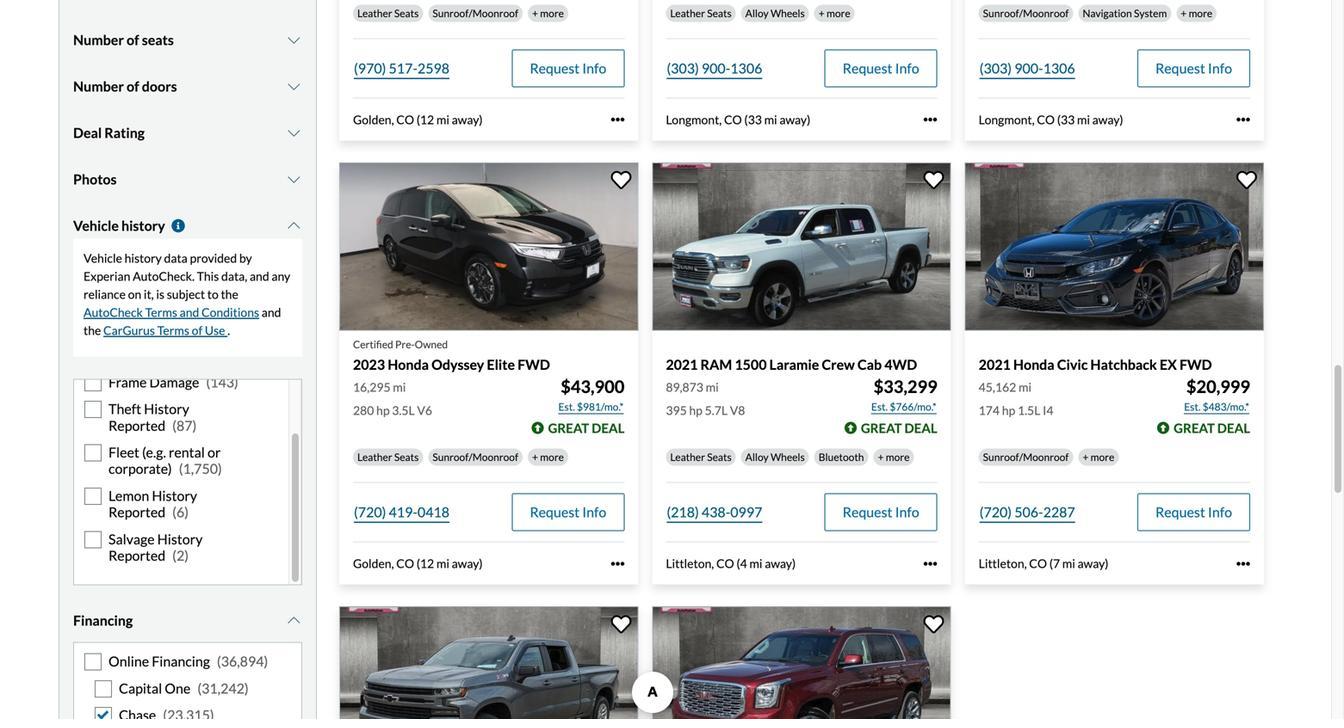 Task type: vqa. For each thing, say whether or not it's contained in the screenshot.
GREAT corresponding to $20,999
yes



Task type: locate. For each thing, give the bounding box(es) containing it.
0 horizontal spatial hp
[[376, 404, 390, 418]]

fwd right ex
[[1180, 356, 1212, 373]]

0 vertical spatial vehicle
[[73, 218, 119, 234]]

1 chevron down image from the top
[[285, 33, 302, 47]]

1 vertical spatial golden,
[[353, 557, 394, 571]]

1 horizontal spatial est.
[[871, 401, 888, 413]]

0 vertical spatial wheels
[[771, 7, 805, 19]]

financing up capital one (31,242)
[[152, 654, 210, 671]]

vehicle up the experian
[[84, 251, 122, 266]]

1 horizontal spatial ellipsis h image
[[924, 113, 937, 127]]

mi inside 89,873 mi 395 hp 5.7l v8
[[706, 380, 719, 395]]

1 fwd from the left
[[518, 356, 550, 373]]

est. down $43,900
[[558, 401, 575, 413]]

2 number from the top
[[73, 78, 124, 95]]

1 horizontal spatial 2021
[[979, 356, 1011, 373]]

(720) inside 'button'
[[354, 504, 386, 521]]

honda inside certified pre-owned 2023 honda odyssey elite fwd
[[388, 356, 429, 373]]

mi
[[436, 112, 449, 127], [764, 112, 777, 127], [1077, 112, 1090, 127], [393, 380, 406, 395], [706, 380, 719, 395], [1019, 380, 1032, 395], [436, 557, 449, 571], [750, 557, 763, 571], [1062, 557, 1075, 571]]

2 great from the left
[[861, 421, 902, 436]]

1 honda from the left
[[388, 356, 429, 373]]

request info for (970) 517-2598 button
[[530, 60, 607, 77]]

reported for theft
[[108, 417, 165, 434]]

longmont,
[[666, 112, 722, 127], [979, 112, 1035, 127]]

1 (303) 900-1306 from the left
[[667, 60, 762, 77]]

terms
[[145, 305, 177, 320], [157, 324, 189, 338]]

terms down autocheck terms and conditions 'link'
[[157, 324, 189, 338]]

(12 down "2598"
[[417, 112, 434, 127]]

mi for golden, co (12 mi away)'s ellipsis h icon
[[436, 557, 449, 571]]

2 2021 from the left
[[979, 356, 1011, 373]]

2 alloy from the top
[[745, 451, 769, 464]]

3 chevron down image from the top
[[285, 173, 302, 187]]

(720) 419-0418
[[354, 504, 450, 521]]

request info button for (970) 517-2598 button
[[512, 49, 625, 87]]

number up "number of doors"
[[73, 32, 124, 48]]

0 vertical spatial number
[[73, 32, 124, 48]]

data
[[164, 251, 188, 266]]

history down fleet (e.g. rental or corporate)
[[152, 488, 197, 505]]

0 vertical spatial alloy wheels
[[745, 7, 805, 19]]

crew
[[822, 356, 855, 373]]

2 honda from the left
[[1013, 356, 1055, 373]]

of
[[127, 32, 139, 48], [127, 78, 139, 95], [192, 324, 203, 338]]

hp right 280
[[376, 404, 390, 418]]

(720) left 506-
[[980, 504, 1012, 521]]

info for request info button associated with (720) 419-0418 'button' at the left bottom of page
[[582, 504, 607, 521]]

request info for (720) 506-2287 button
[[1156, 504, 1232, 521]]

1 2021 from the left
[[666, 356, 698, 373]]

ellipsis h image for golden, co (12 mi away)
[[611, 557, 625, 571]]

the
[[221, 287, 238, 302], [84, 324, 101, 338]]

0 horizontal spatial littleton,
[[666, 557, 714, 571]]

of left use
[[192, 324, 203, 338]]

est. inside $33,299 est. $766/mo.*
[[871, 401, 888, 413]]

honda left civic
[[1013, 356, 1055, 373]]

longmont, for leather seats
[[666, 112, 722, 127]]

1 vertical spatial vehicle
[[84, 251, 122, 266]]

1 number from the top
[[73, 32, 124, 48]]

0 horizontal spatial (33
[[744, 112, 762, 127]]

great deal down est. $483/mo.* button
[[1174, 421, 1250, 436]]

great deal for $33,299
[[861, 421, 937, 436]]

0 horizontal spatial (303) 900-1306
[[667, 60, 762, 77]]

the down autocheck
[[84, 324, 101, 338]]

request
[[530, 60, 580, 77], [843, 60, 893, 77], [1156, 60, 1205, 77], [530, 504, 580, 521], [843, 504, 893, 521], [1156, 504, 1205, 521]]

honda down pre-
[[388, 356, 429, 373]]

history inside vehicle history data provided by experian autocheck. this data, and any reliance on it, is subject to the autocheck terms and conditions
[[124, 251, 162, 266]]

0 vertical spatial golden,
[[353, 112, 394, 127]]

1 alloy from the top
[[745, 7, 769, 19]]

system
[[1134, 7, 1167, 19]]

longmont, for sunroof/moonroof
[[979, 112, 1035, 127]]

$981/mo.*
[[577, 401, 624, 413]]

chevron down image inside the photos dropdown button
[[285, 173, 302, 187]]

0 horizontal spatial (720)
[[354, 504, 386, 521]]

hp right 395
[[689, 404, 703, 418]]

golden, co (12 mi away) down 517-
[[353, 112, 483, 127]]

2 ellipsis h image from the left
[[924, 113, 937, 127]]

5 chevron down image from the top
[[285, 615, 302, 628]]

2 horizontal spatial hp
[[1002, 404, 1015, 418]]

(720) inside button
[[980, 504, 1012, 521]]

1 (33 from the left
[[744, 112, 762, 127]]

history
[[144, 401, 189, 418], [152, 488, 197, 505], [157, 531, 203, 548]]

2021 for $20,999
[[979, 356, 1011, 373]]

reported inside theft history reported
[[108, 417, 165, 434]]

hp inside 89,873 mi 395 hp 5.7l v8
[[689, 404, 703, 418]]

1 horizontal spatial great deal
[[861, 421, 937, 436]]

reported up salvage
[[108, 504, 165, 521]]

and
[[250, 269, 269, 284], [180, 305, 199, 320], [262, 305, 281, 320]]

1 vertical spatial alloy wheels
[[745, 451, 805, 464]]

3 est. from the left
[[1184, 401, 1201, 413]]

(87)
[[172, 417, 197, 434]]

golden, down (720) 419-0418 'button' at the left bottom of page
[[353, 557, 394, 571]]

2 chevron down image from the top
[[285, 80, 302, 94]]

(218)
[[667, 504, 699, 521]]

0 vertical spatial history
[[144, 401, 189, 418]]

littleton, left (7
[[979, 557, 1027, 571]]

financing inside dropdown button
[[73, 613, 133, 630]]

cargurus terms of use link
[[103, 324, 228, 338]]

any
[[272, 269, 290, 284]]

history inside salvage history reported
[[157, 531, 203, 548]]

hp for $20,999
[[1002, 404, 1015, 418]]

v8
[[730, 404, 745, 418]]

3.5l
[[392, 404, 415, 418]]

1 horizontal spatial hp
[[689, 404, 703, 418]]

request info button for (720) 506-2287 button
[[1138, 494, 1250, 532]]

0 horizontal spatial honda
[[388, 356, 429, 373]]

0 vertical spatial golden, co (12 mi away)
[[353, 112, 483, 127]]

2 great deal from the left
[[861, 421, 937, 436]]

2 1306 from the left
[[1043, 60, 1075, 77]]

1 horizontal spatial longmont, co (33 mi away)
[[979, 112, 1123, 127]]

1 horizontal spatial littleton,
[[979, 557, 1027, 571]]

chevron down image inside 'number of doors' dropdown button
[[285, 80, 302, 94]]

(12 down 0418
[[417, 557, 434, 571]]

1 vertical spatial history
[[152, 488, 197, 505]]

2 wheels from the top
[[771, 451, 805, 464]]

sunroof/moonroof up "2598"
[[433, 7, 518, 19]]

0 horizontal spatial ellipsis h image
[[611, 113, 625, 127]]

1 horizontal spatial honda
[[1013, 356, 1055, 373]]

(720) left 419-
[[354, 504, 386, 521]]

2 (303) from the left
[[980, 60, 1012, 77]]

1 vertical spatial terms
[[157, 324, 189, 338]]

0 horizontal spatial longmont, co (33 mi away)
[[666, 112, 811, 127]]

alloy for bluetooth
[[745, 451, 769, 464]]

history left info circle image
[[121, 218, 165, 234]]

0 horizontal spatial (303) 900-1306 button
[[666, 49, 763, 87]]

(970) 517-2598
[[354, 60, 450, 77]]

395
[[666, 404, 687, 418]]

vehicle for vehicle history
[[73, 218, 119, 234]]

2 hp from the left
[[689, 404, 703, 418]]

history for vehicle history
[[121, 218, 165, 234]]

2 (720) from the left
[[980, 504, 1012, 521]]

number for number of doors
[[73, 78, 124, 95]]

1 littleton, from the left
[[666, 557, 714, 571]]

ram
[[701, 356, 732, 373]]

0 horizontal spatial est.
[[558, 401, 575, 413]]

1 horizontal spatial fwd
[[1180, 356, 1212, 373]]

89,873 mi 395 hp 5.7l v8
[[666, 380, 745, 418]]

2 alloy wheels from the top
[[745, 451, 805, 464]]

$20,999 est. $483/mo.*
[[1184, 377, 1250, 413]]

1 longmont, from the left
[[666, 112, 722, 127]]

(303) 900-1306
[[667, 60, 762, 77], [980, 60, 1075, 77]]

chevron down image inside financing dropdown button
[[285, 615, 302, 628]]

hatchback
[[1091, 356, 1157, 373]]

est. for $43,900
[[558, 401, 575, 413]]

great deal down est. $981/mo.* button
[[548, 421, 625, 436]]

1 horizontal spatial (303) 900-1306 button
[[979, 49, 1076, 87]]

ellipsis h image for (970) 517-2598
[[611, 113, 625, 127]]

leather
[[357, 7, 392, 19], [670, 7, 705, 19], [357, 451, 392, 464], [670, 451, 705, 464]]

517-
[[389, 60, 418, 77]]

terms down is
[[145, 305, 177, 320]]

1 horizontal spatial the
[[221, 287, 238, 302]]

lemon
[[108, 488, 149, 505]]

1306 for leather seats
[[730, 60, 762, 77]]

history for (87)
[[144, 401, 189, 418]]

(970) 517-2598 button
[[353, 49, 450, 87]]

1 est. from the left
[[558, 401, 575, 413]]

financing up online
[[73, 613, 133, 630]]

experian
[[84, 269, 130, 284]]

great deal
[[548, 421, 625, 436], [861, 421, 937, 436], [1174, 421, 1250, 436]]

(36,894)
[[217, 654, 268, 671]]

2 (12 from the top
[[417, 557, 434, 571]]

(303) 900-1306 button
[[666, 49, 763, 87], [979, 49, 1076, 87]]

(2)
[[172, 548, 189, 564]]

1 great from the left
[[548, 421, 589, 436]]

1 1306 from the left
[[730, 60, 762, 77]]

1 (303) from the left
[[667, 60, 699, 77]]

0 horizontal spatial longmont,
[[666, 112, 722, 127]]

longmont, co (33 mi away) for leather seats
[[666, 112, 811, 127]]

mi for ellipsis h icon associated with littleton, co (4 mi away)
[[750, 557, 763, 571]]

reported left (2)
[[108, 548, 165, 564]]

0 horizontal spatial (303)
[[667, 60, 699, 77]]

deal for $33,299
[[905, 421, 937, 436]]

0 horizontal spatial deal
[[592, 421, 625, 436]]

laramie
[[769, 356, 819, 373]]

(33
[[744, 112, 762, 127], [1057, 112, 1075, 127]]

1 vertical spatial (12
[[417, 557, 434, 571]]

1 (303) 900-1306 button from the left
[[666, 49, 763, 87]]

0 vertical spatial (12
[[417, 112, 434, 127]]

$43,900 est. $981/mo.*
[[558, 377, 625, 413]]

2 horizontal spatial great
[[1174, 421, 1215, 436]]

1 horizontal spatial deal
[[905, 421, 937, 436]]

littleton,
[[666, 557, 714, 571], [979, 557, 1027, 571]]

deal
[[592, 421, 625, 436], [905, 421, 937, 436], [1217, 421, 1250, 436]]

request info for (218) 438-0997 button
[[843, 504, 919, 521]]

1 vertical spatial of
[[127, 78, 139, 95]]

(720) 506-2287
[[980, 504, 1075, 521]]

co
[[396, 112, 414, 127], [724, 112, 742, 127], [1037, 112, 1055, 127], [396, 557, 414, 571], [716, 557, 734, 571], [1029, 557, 1047, 571]]

2 (303) 900-1306 button from the left
[[979, 49, 1076, 87]]

crystal black pearl 2023 honda odyssey elite fwd minivan front-wheel drive automatic image
[[339, 163, 638, 331]]

3 deal from the left
[[1217, 421, 1250, 436]]

ivory white tri-coat pearlcoat 2021 ram 1500 laramie crew cab 4wd pickup truck four-wheel drive 8-speed automatic image
[[652, 163, 951, 331]]

(970)
[[354, 60, 386, 77]]

ellipsis h image
[[611, 113, 625, 127], [924, 113, 937, 127]]

1 horizontal spatial (303)
[[980, 60, 1012, 77]]

history down frame damage (143) at the left of page
[[144, 401, 189, 418]]

great deal down est. $766/mo.* button
[[861, 421, 937, 436]]

1 horizontal spatial great
[[861, 421, 902, 436]]

0 horizontal spatial 1306
[[730, 60, 762, 77]]

(303)
[[667, 60, 699, 77], [980, 60, 1012, 77]]

2 est. from the left
[[871, 401, 888, 413]]

data,
[[221, 269, 247, 284]]

hp inside 16,295 mi 280 hp 3.5l v6
[[376, 404, 390, 418]]

est. inside '$20,999 est. $483/mo.*'
[[1184, 401, 1201, 413]]

900- for leather seats
[[702, 60, 730, 77]]

1 horizontal spatial (303) 900-1306
[[980, 60, 1075, 77]]

2 (33 from the left
[[1057, 112, 1075, 127]]

1 hp from the left
[[376, 404, 390, 418]]

civic
[[1057, 356, 1088, 373]]

3 hp from the left
[[1002, 404, 1015, 418]]

1 deal from the left
[[592, 421, 625, 436]]

0 horizontal spatial great
[[548, 421, 589, 436]]

0 vertical spatial history
[[121, 218, 165, 234]]

history for vehicle history data provided by experian autocheck. this data, and any reliance on it, is subject to the autocheck terms and conditions
[[124, 251, 162, 266]]

0 vertical spatial the
[[221, 287, 238, 302]]

mi for ellipsis h image for (303) 900-1306
[[764, 112, 777, 127]]

(33 for navigation system
[[1057, 112, 1075, 127]]

900-
[[702, 60, 730, 77], [1015, 60, 1043, 77]]

1 reported from the top
[[108, 417, 165, 434]]

3 great from the left
[[1174, 421, 1215, 436]]

1 900- from the left
[[702, 60, 730, 77]]

1 alloy wheels from the top
[[745, 7, 805, 19]]

hp for $43,900
[[376, 404, 390, 418]]

it,
[[144, 287, 154, 302]]

est. down $20,999
[[1184, 401, 1201, 413]]

1 wheels from the top
[[771, 7, 805, 19]]

est. for $20,999
[[1184, 401, 1201, 413]]

mi inside 45,162 mi 174 hp 1.5l i4
[[1019, 380, 1032, 395]]

(303) for sunroof/moonroof
[[980, 60, 1012, 77]]

174
[[979, 404, 1000, 418]]

1 (720) from the left
[[354, 504, 386, 521]]

89,873
[[666, 380, 703, 395]]

0 vertical spatial terms
[[145, 305, 177, 320]]

vehicle inside vehicle history data provided by experian autocheck. this data, and any reliance on it, is subject to the autocheck terms and conditions
[[84, 251, 122, 266]]

ex
[[1160, 356, 1177, 373]]

2021 up 45,162
[[979, 356, 1011, 373]]

2021 up 89,873
[[666, 356, 698, 373]]

1 (12 from the top
[[417, 112, 434, 127]]

more
[[540, 7, 564, 19], [827, 7, 850, 19], [1189, 7, 1213, 19], [540, 451, 564, 464], [886, 451, 910, 464], [1091, 451, 1115, 464]]

2 (303) 900-1306 from the left
[[980, 60, 1075, 77]]

2 vertical spatial history
[[157, 531, 203, 548]]

$766/mo.*
[[890, 401, 937, 413]]

3 great deal from the left
[[1174, 421, 1250, 436]]

3 reported from the top
[[108, 548, 165, 564]]

.
[[228, 324, 230, 338]]

hp inside 45,162 mi 174 hp 1.5l i4
[[1002, 404, 1015, 418]]

reported up fleet
[[108, 417, 165, 434]]

5.7l
[[705, 404, 728, 418]]

vehicle down photos
[[73, 218, 119, 234]]

alloy wheels for + more
[[745, 7, 805, 19]]

est. down $33,299
[[871, 401, 888, 413]]

navigation
[[1083, 7, 1132, 19]]

1 horizontal spatial 900-
[[1015, 60, 1043, 77]]

request info button for (720) 419-0418 'button' at the left bottom of page
[[512, 494, 625, 532]]

history up autocheck. in the left top of the page
[[124, 251, 162, 266]]

history inside theft history reported
[[144, 401, 189, 418]]

great down est. $766/mo.* button
[[861, 421, 902, 436]]

1 horizontal spatial 1306
[[1043, 60, 1075, 77]]

2 900- from the left
[[1015, 60, 1043, 77]]

history down (6)
[[157, 531, 203, 548]]

1 vertical spatial wheels
[[771, 451, 805, 464]]

2 horizontal spatial est.
[[1184, 401, 1201, 413]]

1 vertical spatial alloy
[[745, 451, 769, 464]]

1 golden, co (12 mi away) from the top
[[353, 112, 483, 127]]

this
[[197, 269, 219, 284]]

deal down $483/mo.*
[[1217, 421, 1250, 436]]

deal down "$981/mo.*"
[[592, 421, 625, 436]]

2 horizontal spatial deal
[[1217, 421, 1250, 436]]

1 great deal from the left
[[548, 421, 625, 436]]

1 horizontal spatial (720)
[[980, 504, 1012, 521]]

2 golden, from the top
[[353, 557, 394, 571]]

est. inside $43,900 est. $981/mo.*
[[558, 401, 575, 413]]

and down 'any'
[[262, 305, 281, 320]]

1 ellipsis h image from the left
[[611, 113, 625, 127]]

seats
[[394, 7, 419, 19], [707, 7, 732, 19], [394, 451, 419, 464], [707, 451, 732, 464]]

0 horizontal spatial fwd
[[518, 356, 550, 373]]

(218) 438-0997 button
[[666, 494, 763, 532]]

history inside lemon history reported
[[152, 488, 197, 505]]

reported inside salvage history reported
[[108, 548, 165, 564]]

satin steel metallic 2020 chevrolet silverado 1500 rst crew cab 4wd pickup truck four-wheel drive 8-speed automatic image
[[339, 607, 638, 720]]

0 vertical spatial alloy
[[745, 7, 769, 19]]

0 horizontal spatial great deal
[[548, 421, 625, 436]]

of left "doors"
[[127, 78, 139, 95]]

ellipsis h image
[[1237, 113, 1250, 127], [611, 557, 625, 571], [924, 557, 937, 571], [1237, 557, 1250, 571]]

number
[[73, 32, 124, 48], [73, 78, 124, 95]]

golden, down (970)
[[353, 112, 394, 127]]

or
[[207, 444, 221, 461]]

reported inside lemon history reported
[[108, 504, 165, 521]]

1 vertical spatial golden, co (12 mi away)
[[353, 557, 483, 571]]

0 horizontal spatial 900-
[[702, 60, 730, 77]]

deal for $20,999
[[1217, 421, 1250, 436]]

2 horizontal spatial great deal
[[1174, 421, 1250, 436]]

chevron down image
[[285, 33, 302, 47], [285, 80, 302, 94], [285, 173, 302, 187], [285, 219, 302, 233], [285, 615, 302, 628]]

2 vertical spatial reported
[[108, 548, 165, 564]]

the right to
[[221, 287, 238, 302]]

is
[[156, 287, 164, 302]]

the inside and the
[[84, 324, 101, 338]]

1 vertical spatial number
[[73, 78, 124, 95]]

0 vertical spatial of
[[127, 32, 139, 48]]

great deal for $43,900
[[548, 421, 625, 436]]

1 vertical spatial the
[[84, 324, 101, 338]]

2 deal from the left
[[905, 421, 937, 436]]

great down est. $483/mo.* button
[[1174, 421, 1215, 436]]

16,295 mi 280 hp 3.5l v6
[[353, 380, 432, 418]]

1 vertical spatial reported
[[108, 504, 165, 521]]

(12 for golden, co (12 mi away)'s ellipsis h icon
[[417, 557, 434, 571]]

0 horizontal spatial financing
[[73, 613, 133, 630]]

2 reported from the top
[[108, 504, 165, 521]]

littleton, left (4 at the bottom right
[[666, 557, 714, 571]]

0997
[[730, 504, 762, 521]]

2 longmont, co (33 mi away) from the left
[[979, 112, 1123, 127]]

honda
[[388, 356, 429, 373], [1013, 356, 1055, 373]]

0 horizontal spatial the
[[84, 324, 101, 338]]

subject
[[167, 287, 205, 302]]

1 horizontal spatial financing
[[152, 654, 210, 671]]

fwd right elite on the left
[[518, 356, 550, 373]]

great down est. $981/mo.* button
[[548, 421, 589, 436]]

0 vertical spatial reported
[[108, 417, 165, 434]]

number up deal rating
[[73, 78, 124, 95]]

2021
[[666, 356, 698, 373], [979, 356, 1011, 373]]

of left seats
[[127, 32, 139, 48]]

golden, co (12 mi away) down 419-
[[353, 557, 483, 571]]

1 horizontal spatial longmont,
[[979, 112, 1035, 127]]

fwd
[[518, 356, 550, 373], [1180, 356, 1212, 373]]

0 vertical spatial financing
[[73, 613, 133, 630]]

2 littleton, from the left
[[979, 557, 1027, 571]]

deal down $766/mo.*
[[905, 421, 937, 436]]

0 horizontal spatial 2021
[[666, 356, 698, 373]]

(143)
[[206, 374, 238, 391]]

1 longmont, co (33 mi away) from the left
[[666, 112, 811, 127]]

chevron down image for number of doors
[[285, 80, 302, 94]]

certified
[[353, 338, 393, 351]]

1 vertical spatial history
[[124, 251, 162, 266]]

chevron down image inside number of seats dropdown button
[[285, 33, 302, 47]]

2 longmont, from the left
[[979, 112, 1035, 127]]

hp right 174
[[1002, 404, 1015, 418]]

1500
[[735, 356, 767, 373]]

1 horizontal spatial (33
[[1057, 112, 1075, 127]]

hp
[[376, 404, 390, 418], [689, 404, 703, 418], [1002, 404, 1015, 418]]



Task type: describe. For each thing, give the bounding box(es) containing it.
request info button for (218) 438-0997 button
[[825, 494, 937, 532]]

fwd inside certified pre-owned 2023 honda odyssey elite fwd
[[518, 356, 550, 373]]

(303) 900-1306 button for leather seats
[[666, 49, 763, 87]]

reliance
[[84, 287, 126, 302]]

great deal for $20,999
[[1174, 421, 1250, 436]]

4wd
[[885, 356, 917, 373]]

rental
[[169, 444, 205, 461]]

wheels for + more
[[771, 7, 805, 19]]

number for number of seats
[[73, 32, 124, 48]]

est. for $33,299
[[871, 401, 888, 413]]

vehicle history
[[73, 218, 165, 234]]

littleton, co (7 mi away)
[[979, 557, 1109, 571]]

sunroof/moonroof down 1.5l
[[983, 451, 1069, 464]]

of for seats
[[127, 32, 139, 48]]

1306 for sunroof/moonroof
[[1043, 60, 1075, 77]]

1 vertical spatial financing
[[152, 654, 210, 671]]

sunroof/moonroof left navigation
[[983, 7, 1069, 19]]

terms inside vehicle history data provided by experian autocheck. this data, and any reliance on it, is subject to the autocheck terms and conditions
[[145, 305, 177, 320]]

2 vertical spatial of
[[192, 324, 203, 338]]

one
[[165, 681, 191, 697]]

and the
[[84, 305, 281, 338]]

2598
[[418, 60, 450, 77]]

info for (720) 506-2287 button request info button
[[1208, 504, 1232, 521]]

alloy for + more
[[745, 7, 769, 19]]

autocheck
[[84, 305, 143, 320]]

est. $981/mo.* button
[[558, 399, 625, 416]]

cargurus
[[103, 324, 155, 338]]

great for $43,900
[[548, 421, 589, 436]]

(303) 900-1306 for leather seats
[[667, 60, 762, 77]]

info circle image
[[169, 219, 187, 233]]

chevron down image
[[285, 126, 302, 140]]

info for request info button associated with (218) 438-0997 button
[[895, 504, 919, 521]]

4 chevron down image from the top
[[285, 219, 302, 233]]

damage
[[149, 374, 199, 391]]

request for request info button associated with (720) 419-0418 'button' at the left bottom of page
[[530, 504, 580, 521]]

(1,750)
[[179, 461, 222, 478]]

crimson red tintcoat 2019 gmc yukon denali 4wd suv / crossover four-wheel drive automatic image
[[652, 607, 951, 720]]

900- for sunroof/moonroof
[[1015, 60, 1043, 77]]

(720) 506-2287 button
[[979, 494, 1076, 532]]

request info for (720) 419-0418 'button' at the left bottom of page
[[530, 504, 607, 521]]

owned
[[415, 338, 448, 351]]

(12 for (970) 517-2598 ellipsis h image
[[417, 112, 434, 127]]

number of seats
[[73, 32, 174, 48]]

vehicle history data provided by experian autocheck. this data, and any reliance on it, is subject to the autocheck terms and conditions
[[84, 251, 290, 320]]

mi for longmont, co (33 mi away)'s ellipsis h icon
[[1077, 112, 1090, 127]]

certified pre-owned 2023 honda odyssey elite fwd
[[353, 338, 550, 373]]

0418
[[418, 504, 450, 521]]

deal for $43,900
[[592, 421, 625, 436]]

ellipsis h image for (303) 900-1306
[[924, 113, 937, 127]]

salvage history reported
[[108, 531, 203, 564]]

est. $483/mo.* button
[[1183, 399, 1250, 416]]

provided
[[190, 251, 237, 266]]

reported for salvage
[[108, 548, 165, 564]]

littleton, for $33,299
[[666, 557, 714, 571]]

deal
[[73, 125, 102, 141]]

number of doors
[[73, 78, 177, 95]]

vehicle for vehicle history data provided by experian autocheck. this data, and any reliance on it, is subject to the autocheck terms and conditions
[[84, 251, 122, 266]]

alloy wheels for bluetooth
[[745, 451, 805, 464]]

online financing (36,894)
[[108, 654, 268, 671]]

2021 ram 1500 laramie crew cab 4wd
[[666, 356, 917, 373]]

reported for lemon
[[108, 504, 165, 521]]

$33,299
[[874, 377, 937, 398]]

by
[[239, 251, 252, 266]]

doors
[[142, 78, 177, 95]]

2 fwd from the left
[[1180, 356, 1212, 373]]

number of doors button
[[73, 65, 302, 108]]

cab
[[858, 356, 882, 373]]

and down subject
[[180, 305, 199, 320]]

info for request info button related to (970) 517-2598 button
[[582, 60, 607, 77]]

fleet
[[108, 444, 139, 461]]

(720) for (720) 419-0418
[[354, 504, 386, 521]]

$20,999
[[1187, 377, 1250, 398]]

mi for (970) 517-2598 ellipsis h image
[[436, 112, 449, 127]]

hp for $33,299
[[689, 404, 703, 418]]

(303) for leather seats
[[667, 60, 699, 77]]

seats
[[142, 32, 174, 48]]

fleet (e.g. rental or corporate)
[[108, 444, 221, 478]]

45,162
[[979, 380, 1016, 395]]

(33 for alloy wheels
[[744, 112, 762, 127]]

theft history reported
[[108, 401, 189, 434]]

(7
[[1049, 557, 1060, 571]]

on
[[128, 287, 141, 302]]

pre-
[[395, 338, 415, 351]]

ellipsis h image for littleton, co (4 mi away)
[[924, 557, 937, 571]]

request for request info button associated with (218) 438-0997 button
[[843, 504, 893, 521]]

photos button
[[73, 158, 302, 201]]

to
[[207, 287, 219, 302]]

rating
[[104, 125, 145, 141]]

ellipsis h image for longmont, co (33 mi away)
[[1237, 113, 1250, 127]]

(31,242)
[[197, 681, 249, 697]]

autocheck terms and conditions link
[[84, 305, 259, 320]]

the inside vehicle history data provided by experian autocheck. this data, and any reliance on it, is subject to the autocheck terms and conditions
[[221, 287, 238, 302]]

mi inside 16,295 mi 280 hp 3.5l v6
[[393, 380, 406, 395]]

littleton, for $20,999
[[979, 557, 1027, 571]]

(303) 900-1306 button for sunroof/moonroof
[[979, 49, 1076, 87]]

1 golden, from the top
[[353, 112, 394, 127]]

elite
[[487, 356, 515, 373]]

2 golden, co (12 mi away) from the top
[[353, 557, 483, 571]]

(6)
[[172, 504, 189, 521]]

and left 'any'
[[250, 269, 269, 284]]

online
[[108, 654, 149, 671]]

2021 honda civic hatchback ex fwd
[[979, 356, 1212, 373]]

salvage
[[108, 531, 155, 548]]

est. $766/mo.* button
[[870, 399, 937, 416]]

request for request info button related to (970) 517-2598 button
[[530, 60, 580, 77]]

financing button
[[73, 600, 302, 643]]

wheels for bluetooth
[[771, 451, 805, 464]]

history for (2)
[[157, 531, 203, 548]]

frame
[[108, 374, 147, 391]]

438-
[[702, 504, 730, 521]]

longmont, co (33 mi away) for sunroof/moonroof
[[979, 112, 1123, 127]]

2023
[[353, 356, 385, 373]]

history for (6)
[[152, 488, 197, 505]]

chevron down image for financing
[[285, 615, 302, 628]]

mi for littleton, co (7 mi away)'s ellipsis h icon
[[1062, 557, 1075, 571]]

$483/mo.*
[[1203, 401, 1249, 413]]

request for (720) 506-2287 button request info button
[[1156, 504, 1205, 521]]

of for doors
[[127, 78, 139, 95]]

navigation system
[[1083, 7, 1167, 19]]

(720) for (720) 506-2287
[[980, 504, 1012, 521]]

number of seats button
[[73, 19, 302, 62]]

theft
[[108, 401, 141, 418]]

chevron down image for number of seats
[[285, 33, 302, 47]]

littleton, co (4 mi away)
[[666, 557, 796, 571]]

autocheck.
[[133, 269, 195, 284]]

ellipsis h image for littleton, co (7 mi away)
[[1237, 557, 1250, 571]]

and inside and the
[[262, 305, 281, 320]]

great for $33,299
[[861, 421, 902, 436]]

(218) 438-0997
[[667, 504, 762, 521]]

(e.g.
[[142, 444, 166, 461]]

(303) 900-1306 for sunroof/moonroof
[[980, 60, 1075, 77]]

crystal black pearl 2021 honda civic hatchback ex fwd hatchback front-wheel drive automatic image
[[965, 163, 1264, 331]]

chevron down image for photos
[[285, 173, 302, 187]]

2021 for $33,299
[[666, 356, 698, 373]]

(4
[[737, 557, 747, 571]]

great for $20,999
[[1174, 421, 1215, 436]]

odyssey
[[431, 356, 484, 373]]

corporate)
[[108, 461, 172, 478]]

deal rating
[[73, 125, 145, 141]]

lemon history reported
[[108, 488, 197, 521]]

sunroof/moonroof up 0418
[[433, 451, 518, 464]]

419-
[[389, 504, 418, 521]]



